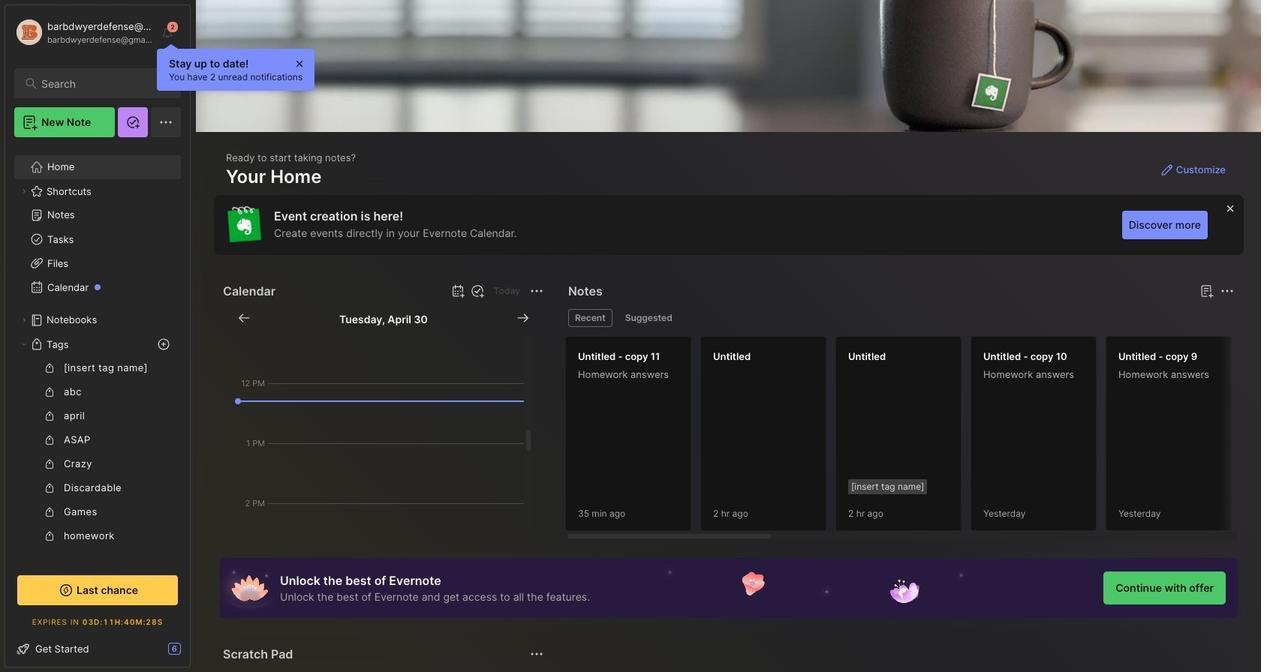 Task type: locate. For each thing, give the bounding box(es) containing it.
1 more actions field from the top
[[527, 281, 548, 302]]

Choose date to view field
[[340, 309, 428, 327]]

1 tab from the left
[[569, 309, 613, 327]]

more actions image
[[528, 282, 546, 300]]

new evernote calendar event image
[[449, 282, 467, 300]]

More actions field
[[527, 281, 548, 302], [527, 644, 548, 665]]

new task image
[[470, 284, 485, 299]]

tab
[[569, 309, 613, 327], [619, 309, 680, 327]]

1 vertical spatial more actions field
[[527, 644, 548, 665]]

expand tags image
[[20, 340, 29, 349]]

more actions image
[[528, 646, 546, 664]]

tree inside main element
[[5, 146, 190, 673]]

0 horizontal spatial tab
[[569, 309, 613, 327]]

group
[[14, 357, 181, 673]]

None search field
[[41, 74, 167, 92]]

tree
[[5, 146, 190, 673]]

row group
[[566, 336, 1262, 541]]

tooltip
[[157, 44, 315, 91]]

2 more actions field from the top
[[527, 644, 548, 665]]

1 horizontal spatial tab
[[619, 309, 680, 327]]

expand notebooks image
[[20, 316, 29, 325]]

none search field inside main element
[[41, 74, 167, 92]]

tab list
[[569, 309, 1233, 327]]

0 vertical spatial more actions field
[[527, 281, 548, 302]]



Task type: describe. For each thing, give the bounding box(es) containing it.
Help and Learning task checklist field
[[5, 638, 190, 662]]

group inside tree
[[14, 357, 181, 673]]

2 tab from the left
[[619, 309, 680, 327]]

main element
[[0, 0, 195, 673]]

Account field
[[14, 17, 153, 47]]

Search text field
[[41, 77, 167, 91]]

click to collapse image
[[190, 645, 201, 663]]



Task type: vqa. For each thing, say whether or not it's contained in the screenshot.
Find tasks… text field
no



